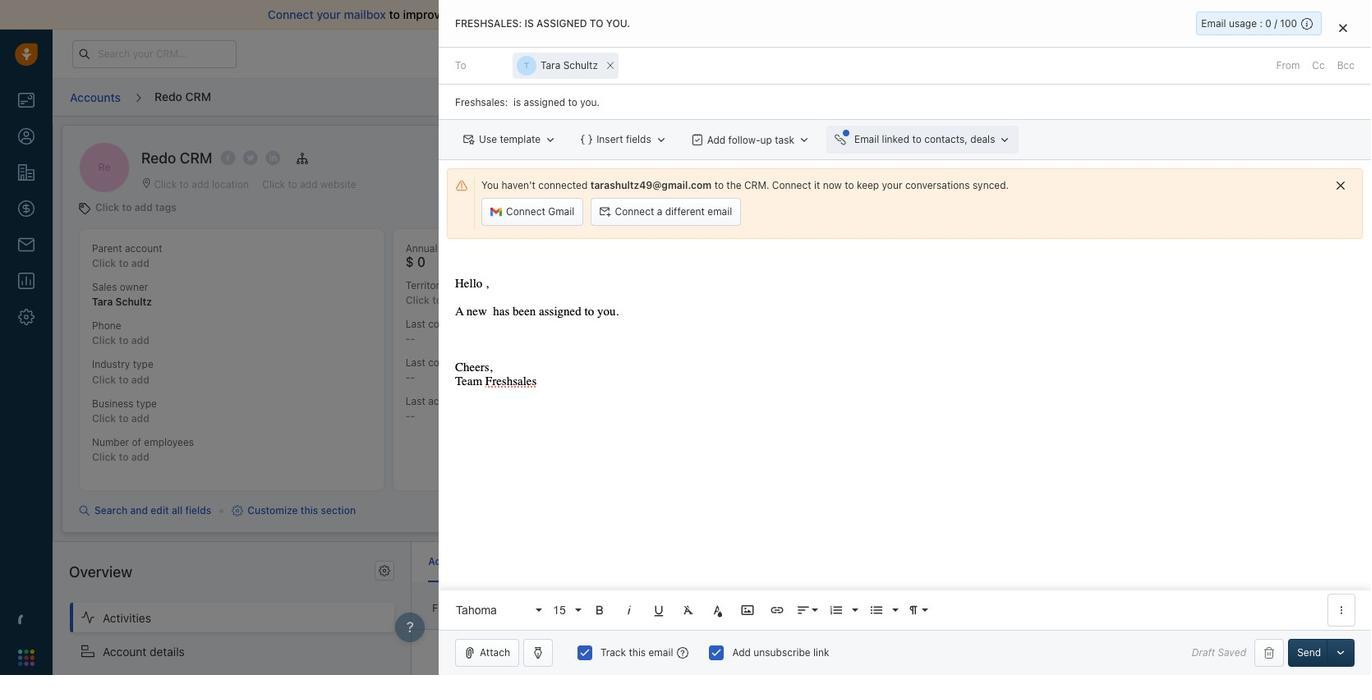 Task type: locate. For each thing, give the bounding box(es) containing it.
more misc image
[[1334, 603, 1349, 618]]

1 vertical spatial this
[[629, 647, 646, 659]]

0 horizontal spatial email
[[855, 133, 879, 146]]

crm.
[[744, 179, 769, 192]]

1 horizontal spatial schultz
[[563, 59, 598, 72]]

0 horizontal spatial time
[[478, 318, 498, 330]]

annual revenue $ 0
[[406, 242, 477, 270]]

mailbox
[[344, 7, 386, 21]]

last contacted mode --
[[406, 357, 504, 384]]

1 contacted from the top
[[428, 318, 475, 330]]

activity
[[428, 556, 465, 568]]

1 vertical spatial redo
[[141, 150, 176, 167]]

by
[[772, 244, 783, 256], [459, 603, 470, 615]]

connect for connect gmail
[[506, 206, 545, 218]]

0 horizontal spatial all
[[481, 603, 492, 615]]

1 horizontal spatial all
[[568, 603, 580, 615]]

0 vertical spatial tara
[[541, 59, 561, 72]]

type inside business type click to add
[[136, 397, 157, 410]]

to down territory
[[432, 294, 442, 306]]

0 right :
[[1266, 17, 1272, 30]]

0 for $
[[417, 255, 426, 270]]

customize this section
[[248, 504, 356, 517]]

1 horizontal spatial email
[[1202, 17, 1226, 30]]

type for business type click to add
[[136, 397, 157, 410]]

click down parent
[[92, 257, 116, 270]]

draft
[[1192, 647, 1215, 659]]

this right track
[[629, 647, 646, 659]]

1 vertical spatial 0
[[417, 255, 426, 270]]

to inside "number of employees click to add"
[[119, 451, 129, 463]]

contacted inside last contacted mode --
[[428, 357, 475, 369]]

add down business
[[131, 412, 149, 425]]

email left 'usage'
[[1202, 17, 1226, 30]]

connect for connect a different email
[[615, 206, 654, 218]]

1 horizontal spatial and
[[522, 7, 542, 21]]

to down business
[[119, 412, 129, 425]]

click inside industry type click to add
[[92, 373, 116, 386]]

time inside all time periods button
[[583, 603, 603, 615]]

to inside territory click to add
[[432, 294, 442, 306]]

accounts link
[[69, 84, 122, 110]]

tara inside sales owner tara schultz
[[92, 296, 113, 308]]

schultz
[[563, 59, 598, 72], [115, 296, 152, 308]]

0 vertical spatial schultz
[[563, 59, 598, 72]]

connect your mailbox to improve deliverability and enable 2-way sync of email conversations.
[[268, 7, 775, 21]]

add inside "number of employees click to add"
[[131, 451, 149, 463]]

0 right $
[[417, 255, 426, 270]]

1 horizontal spatial activities
[[820, 602, 862, 614]]

1 vertical spatial of
[[132, 436, 141, 448]]

last down territory click to add
[[406, 318, 425, 330]]

type right business
[[136, 397, 157, 410]]

to right linked
[[912, 133, 922, 146]]

contacted down last contacted time --
[[428, 357, 475, 369]]

by for deals
[[772, 244, 783, 256]]

1 horizontal spatial tara
[[541, 59, 561, 72]]

all
[[481, 603, 492, 615], [568, 603, 580, 615]]

use template button
[[455, 126, 565, 154]]

redo crm down search your crm... text box on the left top
[[155, 89, 211, 103]]

you
[[482, 179, 499, 192]]

add for add unsubscribe link
[[732, 647, 751, 659]]

email linked to contacts, deals button
[[827, 126, 1019, 154]]

in
[[987, 48, 995, 58]]

last activity type --
[[406, 395, 485, 423]]

to inside parent account click to add
[[119, 257, 129, 270]]

15
[[553, 604, 566, 617]]

time up mode
[[478, 318, 498, 330]]

1 vertical spatial email
[[855, 133, 879, 146]]

last
[[406, 318, 425, 330], [406, 357, 425, 369], [406, 395, 425, 408]]

deal left the 'stage'
[[786, 244, 805, 256]]

1 vertical spatial crm
[[180, 150, 212, 167]]

this
[[301, 504, 318, 517], [629, 647, 646, 659]]

to left you.
[[590, 17, 603, 30]]

template
[[500, 133, 541, 146]]

freshworks switcher image
[[18, 650, 35, 666]]

0 vertical spatial by
[[772, 244, 783, 256]]

0 horizontal spatial of
[[132, 436, 141, 448]]

this inside × dialog
[[629, 647, 646, 659]]

:
[[1260, 17, 1263, 30]]

facebook circled image
[[221, 150, 235, 167]]

redo up 'tags'
[[141, 150, 176, 167]]

type inside industry type click to add
[[133, 359, 153, 371]]

all right filter by
[[481, 603, 492, 615]]

fields right all
[[185, 504, 211, 517]]

add down account
[[131, 257, 149, 270]]

click down business
[[92, 412, 116, 425]]

0 horizontal spatial and
[[130, 504, 148, 517]]

1 vertical spatial tara
[[92, 296, 113, 308]]

by right deals
[[772, 244, 783, 256]]

0 vertical spatial email
[[664, 7, 693, 21]]

add down the employees
[[131, 451, 149, 463]]

0 vertical spatial add
[[707, 134, 726, 146]]

last inside last contacted mode --
[[406, 357, 425, 369]]

add left 'tags'
[[134, 201, 153, 214]]

1 horizontal spatial 0
[[1266, 17, 1272, 30]]

revenue
[[440, 242, 477, 255]]

schultz left the × link
[[563, 59, 598, 72]]

1 horizontal spatial your
[[882, 179, 903, 192]]

deals
[[971, 133, 995, 146]]

1 last from the top
[[406, 318, 425, 330]]

0 vertical spatial this
[[301, 504, 318, 517]]

parent
[[92, 242, 122, 255]]

email for email linked to contacts, deals
[[855, 133, 879, 146]]

activities
[[820, 602, 862, 614], [495, 603, 537, 615]]

0 horizontal spatial add
[[707, 134, 726, 146]]

1 vertical spatial last
[[406, 357, 425, 369]]

0 horizontal spatial fields
[[185, 504, 211, 517]]

2 contacted from the top
[[428, 357, 475, 369]]

different
[[665, 206, 705, 218]]

by right filter
[[459, 603, 470, 615]]

fields inside button
[[626, 133, 651, 146]]

0 vertical spatial last
[[406, 318, 425, 330]]

all for all time periods
[[568, 603, 580, 615]]

to
[[389, 7, 400, 21], [590, 17, 603, 30], [912, 133, 922, 146], [715, 179, 724, 192], [845, 179, 854, 192], [122, 201, 132, 214], [119, 257, 129, 270], [432, 294, 442, 306], [119, 335, 129, 347], [119, 373, 129, 386], [119, 412, 129, 425], [119, 451, 129, 463]]

your inside × dialog
[[882, 179, 903, 192]]

now
[[823, 179, 842, 192]]

to down phone at the top of the page
[[119, 335, 129, 347]]

paragraph format image
[[906, 603, 921, 618]]

0 vertical spatial contacted
[[428, 318, 475, 330]]

last left "activity"
[[406, 395, 425, 408]]

activities left unordered list image
[[820, 602, 862, 614]]

1 horizontal spatial of
[[650, 7, 661, 21]]

email
[[1202, 17, 1226, 30], [855, 133, 879, 146]]

ordered list image
[[829, 603, 844, 618]]

of
[[650, 7, 661, 21], [132, 436, 141, 448]]

0 horizontal spatial by
[[459, 603, 470, 615]]

click down industry
[[92, 373, 116, 386]]

0 horizontal spatial tara
[[92, 296, 113, 308]]

filter
[[432, 603, 456, 615]]

synced.
[[973, 179, 1009, 192]]

to down industry
[[119, 373, 129, 386]]

1 horizontal spatial time
[[583, 603, 603, 615]]

crm left facebook circled image
[[180, 150, 212, 167]]

0 horizontal spatial this
[[301, 504, 318, 517]]

track this email
[[601, 647, 673, 659]]

0 vertical spatial email
[[1202, 17, 1226, 30]]

deals by deal stage
[[743, 244, 834, 256]]

add up last contacted time --
[[445, 294, 463, 306]]

section
[[321, 504, 356, 517]]

business type click to add
[[92, 397, 157, 425]]

no contacts button
[[664, 598, 740, 619]]

activity timeline
[[428, 556, 506, 568]]

1 vertical spatial contacted
[[428, 357, 475, 369]]

connect left a in the top of the page
[[615, 206, 654, 218]]

mode
[[478, 357, 504, 369]]

0 vertical spatial deal
[[786, 244, 805, 256]]

all right the 15 on the bottom of page
[[568, 603, 580, 615]]

your right keep
[[882, 179, 903, 192]]

type right industry
[[133, 359, 153, 371]]

add left unsubscribe on the bottom
[[732, 647, 751, 659]]

and left edit
[[130, 504, 148, 517]]

crm down search your crm... text box on the left top
[[185, 89, 211, 103]]

last inside last contacted time --
[[406, 318, 425, 330]]

bold (⌘b) image
[[592, 603, 607, 618]]

email down the
[[708, 206, 732, 218]]

add follow-up task button
[[683, 126, 818, 154], [683, 126, 818, 154]]

tara schultz ×
[[541, 56, 615, 73]]

contacted inside last contacted time --
[[428, 318, 475, 330]]

and
[[522, 7, 542, 21], [130, 504, 148, 517]]

tara down freshsales:  is assigned to you.
[[541, 59, 561, 72]]

click inside "number of employees click to add"
[[92, 451, 116, 463]]

search and edit all fields
[[94, 504, 211, 517]]

your left mailbox
[[317, 7, 341, 21]]

attach button
[[455, 639, 519, 667]]

0 vertical spatial time
[[478, 318, 498, 330]]

click down phone at the top of the page
[[92, 335, 116, 347]]

contacted
[[428, 318, 475, 330], [428, 357, 475, 369]]

type right "activity"
[[465, 395, 485, 408]]

owner
[[120, 281, 148, 293]]

click down "number"
[[92, 451, 116, 463]]

and left 'enable'
[[522, 7, 542, 21]]

activities left the 15 on the bottom of page
[[495, 603, 537, 615]]

customize this section link
[[232, 504, 356, 518]]

application
[[439, 247, 1371, 630]]

usage
[[1229, 17, 1257, 30]]

to left 'tags'
[[122, 201, 132, 214]]

0 horizontal spatial activities
[[495, 603, 537, 615]]

connect down haven't at the top left of page
[[506, 206, 545, 218]]

to down "number"
[[119, 451, 129, 463]]

redo down search your crm... text box on the left top
[[155, 89, 182, 103]]

2 vertical spatial last
[[406, 395, 425, 408]]

crm
[[185, 89, 211, 103], [180, 150, 212, 167]]

all inside button
[[568, 603, 580, 615]]

fields right insert on the top left of the page
[[626, 133, 651, 146]]

1 vertical spatial time
[[583, 603, 603, 615]]

2 all from the left
[[568, 603, 580, 615]]

deal
[[786, 244, 805, 256], [798, 602, 818, 614]]

tags
[[155, 201, 177, 214]]

all activities link
[[477, 598, 552, 619]]

deal right show
[[798, 602, 818, 614]]

1 horizontal spatial by
[[772, 244, 783, 256]]

1 horizontal spatial this
[[629, 647, 646, 659]]

of right sync
[[650, 7, 661, 21]]

0 inside × dialog
[[1266, 17, 1272, 30]]

employees
[[144, 436, 194, 448]]

add
[[707, 134, 726, 146], [732, 647, 751, 659]]

twitter circled image
[[243, 150, 258, 167]]

to down parent
[[119, 257, 129, 270]]

you haven't connected tarashultz49@gmail.com to the crm. connect it now to keep your conversations synced.
[[482, 179, 1009, 192]]

1 horizontal spatial fields
[[626, 133, 651, 146]]

email inside button
[[855, 133, 879, 146]]

add inside industry type click to add
[[131, 373, 149, 386]]

phone click to add
[[92, 320, 149, 347]]

of right "number"
[[132, 436, 141, 448]]

to inside button
[[912, 133, 922, 146]]

1 vertical spatial by
[[459, 603, 470, 615]]

add left follow-
[[707, 134, 726, 146]]

tara inside tara schultz ×
[[541, 59, 561, 72]]

0 horizontal spatial 0
[[417, 255, 426, 270]]

0 vertical spatial redo
[[155, 89, 182, 103]]

1 vertical spatial schultz
[[115, 296, 152, 308]]

add inside parent account click to add
[[131, 257, 149, 270]]

all
[[172, 504, 182, 517]]

by for filter
[[459, 603, 470, 615]]

time
[[478, 318, 498, 330], [583, 603, 603, 615]]

connect inside button
[[615, 206, 654, 218]]

add up business type click to add
[[131, 373, 149, 386]]

connect left mailbox
[[268, 7, 314, 21]]

click down territory
[[406, 294, 430, 306]]

contacted down territory click to add
[[428, 318, 475, 330]]

to inside phone click to add
[[119, 335, 129, 347]]

a
[[657, 206, 663, 218]]

connect a different email button
[[590, 198, 741, 226]]

this left section
[[301, 504, 318, 517]]

0 inside annual revenue $ 0
[[417, 255, 426, 270]]

redo crm up 'tags'
[[141, 150, 212, 167]]

0 vertical spatial 0
[[1266, 17, 1272, 30]]

0 horizontal spatial schultz
[[115, 296, 152, 308]]

1 vertical spatial email
[[708, 206, 732, 218]]

0 vertical spatial your
[[317, 7, 341, 21]]

1 vertical spatial your
[[882, 179, 903, 192]]

contacted for time
[[428, 318, 475, 330]]

redo crm
[[155, 89, 211, 103], [141, 150, 212, 167]]

type
[[133, 359, 153, 371], [465, 395, 485, 408], [136, 397, 157, 410]]

improve
[[403, 7, 447, 21]]

0 vertical spatial fields
[[626, 133, 651, 146]]

3 last from the top
[[406, 395, 425, 408]]

connect inside button
[[506, 206, 545, 218]]

mng settings image
[[379, 565, 390, 577]]

1 vertical spatial add
[[732, 647, 751, 659]]

to right mailbox
[[389, 7, 400, 21]]

last inside last activity type --
[[406, 395, 425, 408]]

2 last from the top
[[406, 357, 425, 369]]

email down underline (⌘u) icon
[[649, 647, 673, 659]]

add inside phone click to add
[[131, 335, 149, 347]]

connect for connect your mailbox to improve deliverability and enable 2-way sync of email conversations.
[[268, 7, 314, 21]]

number
[[92, 436, 129, 448]]

2 vertical spatial email
[[649, 647, 673, 659]]

add up industry type click to add
[[131, 335, 149, 347]]

show
[[770, 602, 795, 614]]

connect gmail button
[[482, 198, 584, 226]]

1 horizontal spatial add
[[732, 647, 751, 659]]

email left linked
[[855, 133, 879, 146]]

email right sync
[[664, 7, 693, 21]]

schultz down owner
[[115, 296, 152, 308]]

0 vertical spatial of
[[650, 7, 661, 21]]

align image
[[796, 603, 811, 618]]

enable
[[545, 7, 582, 21]]

connect
[[268, 7, 314, 21], [772, 179, 811, 192], [506, 206, 545, 218], [615, 206, 654, 218]]

add inside territory click to add
[[445, 294, 463, 306]]

1 all from the left
[[481, 603, 492, 615]]

tara down 'sales'
[[92, 296, 113, 308]]

no
[[668, 603, 681, 615]]

0 vertical spatial and
[[522, 7, 542, 21]]

Search your CRM... text field
[[72, 40, 237, 68]]

time left periods
[[583, 603, 603, 615]]

last down last contacted time --
[[406, 357, 425, 369]]



Task type: vqa. For each thing, say whether or not it's contained in the screenshot.


Task type: describe. For each thing, give the bounding box(es) containing it.
1 vertical spatial fields
[[185, 504, 211, 517]]

territory
[[406, 279, 445, 291]]

deals
[[743, 244, 769, 256]]

application containing tahoma
[[439, 247, 1371, 630]]

is
[[525, 17, 534, 30]]

haven't
[[502, 179, 536, 192]]

number of employees click to add
[[92, 436, 194, 463]]

plans
[[1099, 47, 1125, 59]]

no contacts
[[668, 603, 724, 615]]

click inside territory click to add
[[406, 294, 430, 306]]

freshsales:
[[455, 17, 522, 30]]

insert fields
[[597, 133, 651, 146]]

bcc
[[1337, 59, 1355, 72]]

it
[[814, 179, 820, 192]]

conversations.
[[696, 7, 775, 21]]

schultz inside tara schultz ×
[[563, 59, 598, 72]]

type inside last activity type --
[[465, 395, 485, 408]]

to right now
[[845, 179, 854, 192]]

connect your mailbox link
[[268, 7, 389, 21]]

click inside business type click to add
[[92, 412, 116, 425]]

account
[[125, 242, 162, 255]]

italic (⌘i) image
[[622, 603, 637, 618]]

click inside phone click to add
[[92, 335, 116, 347]]

your trial ends in 21 days
[[922, 48, 1030, 58]]

periods
[[606, 603, 641, 615]]

all for all activities
[[481, 603, 492, 615]]

time inside last contacted time --
[[478, 318, 498, 330]]

Write a subject line text field
[[439, 85, 1371, 119]]

type for industry type click to add
[[133, 359, 153, 371]]

from
[[1276, 59, 1300, 72]]

connected
[[538, 179, 588, 192]]

unsubscribe
[[754, 647, 811, 659]]

close image
[[1339, 23, 1348, 33]]

cc
[[1312, 59, 1325, 72]]

timeline
[[468, 556, 506, 568]]

last for last contacted mode
[[406, 357, 425, 369]]

draft saved
[[1192, 647, 1247, 659]]

add unsubscribe link
[[732, 647, 830, 659]]

unordered list image
[[869, 603, 884, 618]]

industry type click to add
[[92, 359, 153, 386]]

all time periods
[[568, 603, 641, 615]]

conversations
[[905, 179, 970, 192]]

ends
[[964, 48, 984, 58]]

your
[[922, 48, 942, 58]]

territory click to add
[[406, 279, 463, 306]]

days
[[1010, 48, 1030, 58]]

contacts
[[684, 603, 724, 615]]

this for email
[[629, 647, 646, 659]]

connect left it
[[772, 179, 811, 192]]

use
[[479, 133, 497, 146]]

use template
[[479, 133, 541, 146]]

click inside parent account click to add
[[92, 257, 116, 270]]

21
[[997, 48, 1007, 58]]

/
[[1275, 17, 1278, 30]]

way
[[597, 7, 618, 21]]

activities
[[103, 611, 151, 625]]

track
[[601, 647, 626, 659]]

last for last contacted time
[[406, 318, 425, 330]]

assigned
[[537, 17, 587, 30]]

deliverability
[[450, 7, 519, 21]]

0 vertical spatial crm
[[185, 89, 211, 103]]

0 vertical spatial redo crm
[[155, 89, 211, 103]]

contacted for mode
[[428, 357, 475, 369]]

× dialog
[[439, 0, 1371, 675]]

send
[[1298, 647, 1321, 659]]

email linked to contacts, deals
[[855, 133, 995, 146]]

explore plans link
[[1052, 44, 1134, 63]]

to inside business type click to add
[[119, 412, 129, 425]]

stage
[[808, 244, 834, 256]]

up
[[760, 134, 772, 146]]

task
[[775, 134, 795, 146]]

trial
[[944, 48, 961, 58]]

last for last activity type
[[406, 395, 425, 408]]

to
[[455, 59, 466, 72]]

industry
[[92, 359, 130, 371]]

phone
[[92, 320, 121, 332]]

email image
[[1209, 47, 1220, 61]]

email for email usage : 0 / 100
[[1202, 17, 1226, 30]]

add inside business type click to add
[[131, 412, 149, 425]]

tahoma
[[456, 604, 497, 617]]

add for add follow-up task
[[707, 134, 726, 146]]

show deal activities
[[770, 602, 862, 614]]

of inside "number of employees click to add"
[[132, 436, 141, 448]]

activity
[[428, 395, 462, 408]]

$
[[406, 255, 414, 270]]

insert link (⌘k) image
[[770, 603, 785, 618]]

email usage : 0 / 100
[[1202, 17, 1297, 30]]

1 vertical spatial deal
[[798, 602, 818, 614]]

schultz inside sales owner tara schultz
[[115, 296, 152, 308]]

insert image (⌘p) image
[[740, 603, 755, 618]]

account details
[[103, 645, 185, 659]]

edit
[[151, 504, 169, 517]]

click to add tags
[[95, 201, 177, 214]]

2-
[[585, 7, 597, 21]]

this for section
[[301, 504, 318, 517]]

to left the
[[715, 179, 724, 192]]

email inside button
[[708, 206, 732, 218]]

business
[[92, 397, 133, 410]]

filter by
[[432, 603, 470, 615]]

connect a different email
[[615, 206, 732, 218]]

underline (⌘u) image
[[652, 603, 666, 618]]

all time periods button
[[564, 598, 656, 619]]

search and edit all fields link
[[79, 504, 211, 518]]

click up parent
[[95, 201, 119, 214]]

tarashultz49@gmail.com
[[591, 179, 712, 192]]

linkedin circled image
[[266, 150, 280, 167]]

0 horizontal spatial your
[[317, 7, 341, 21]]

× link
[[602, 52, 619, 78]]

attach
[[480, 647, 510, 659]]

sales
[[92, 281, 117, 293]]

send button
[[1288, 639, 1330, 667]]

1 vertical spatial and
[[130, 504, 148, 517]]

0 for :
[[1266, 17, 1272, 30]]

to inside industry type click to add
[[119, 373, 129, 386]]

100
[[1280, 17, 1297, 30]]

search
[[94, 504, 128, 517]]

parent account click to add
[[92, 242, 162, 270]]

explore
[[1061, 47, 1097, 59]]

15 button
[[547, 594, 583, 627]]

1 vertical spatial redo crm
[[141, 150, 212, 167]]

linked
[[882, 133, 910, 146]]

insert
[[597, 133, 623, 146]]



